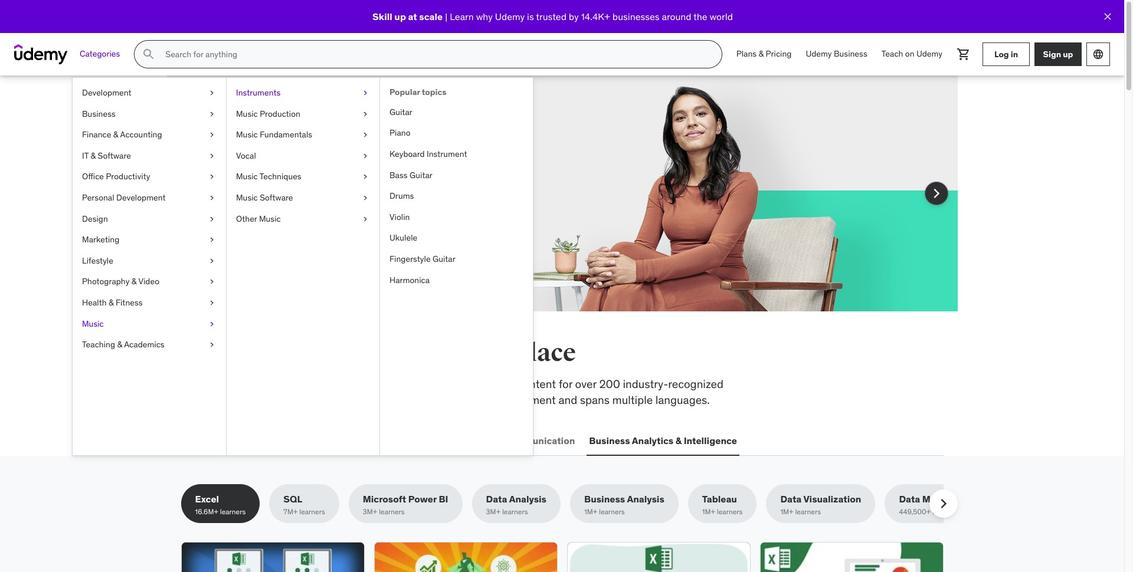 Task type: vqa. For each thing, say whether or not it's contained in the screenshot.
Pattern
no



Task type: locate. For each thing, give the bounding box(es) containing it.
2 vertical spatial guitar
[[433, 254, 456, 265]]

udemy image
[[14, 44, 68, 64]]

1m+
[[585, 508, 598, 517], [703, 508, 716, 517], [781, 508, 794, 517]]

2 your from the left
[[359, 156, 381, 171]]

learners inside 'data visualization 1m+ learners'
[[796, 508, 821, 517]]

finance & accounting
[[82, 129, 162, 140]]

well-
[[358, 393, 382, 407]]

1 vertical spatial in
[[440, 338, 463, 368]]

all the skills you need in one place
[[181, 338, 576, 368]]

next image
[[927, 184, 946, 203], [934, 495, 953, 514]]

office productivity
[[82, 171, 150, 182]]

instruments link
[[227, 83, 380, 104]]

7 learners from the left
[[796, 508, 821, 517]]

music down started
[[236, 192, 258, 203]]

1 horizontal spatial data
[[781, 494, 802, 506]]

0 horizontal spatial your
[[269, 156, 291, 171]]

449,500+
[[900, 508, 931, 517]]

development
[[82, 87, 131, 98], [116, 192, 166, 203], [206, 435, 266, 447]]

your up techniques
[[269, 156, 291, 171]]

data left "visualization"
[[781, 494, 802, 506]]

data inside data analysis 3m+ learners
[[486, 494, 508, 506]]

it & software link
[[73, 146, 226, 167]]

log
[[995, 49, 1010, 59]]

teaching & academics
[[82, 340, 165, 350]]

xsmall image inside finance & accounting link
[[207, 129, 217, 141]]

0 horizontal spatial up
[[395, 11, 406, 22]]

xsmall image for finance & accounting
[[207, 129, 217, 141]]

& left video
[[132, 277, 137, 287]]

xsmall image inside office productivity link
[[207, 171, 217, 183]]

instruments
[[236, 87, 281, 98]]

development inside web development button
[[206, 435, 266, 447]]

analysis inside data analysis 3m+ learners
[[509, 494, 547, 506]]

you up to
[[331, 338, 374, 368]]

skills up workplace
[[263, 338, 327, 368]]

& for pricing
[[759, 49, 764, 59]]

excel
[[195, 494, 219, 506]]

1 learners from the left
[[220, 508, 246, 517]]

music up vocal
[[236, 129, 258, 140]]

marketing
[[82, 235, 119, 245]]

1 horizontal spatial 1m+
[[703, 508, 716, 517]]

& right finance
[[113, 129, 118, 140]]

teach on udemy link
[[875, 40, 950, 68]]

accounting
[[120, 129, 162, 140]]

data for data analysis
[[486, 494, 508, 506]]

1m+ inside 'data visualization 1m+ learners'
[[781, 508, 794, 517]]

vocal link
[[227, 146, 380, 167]]

other music link
[[227, 209, 380, 230]]

trusted
[[536, 11, 567, 22]]

xsmall image inside teaching & academics link
[[207, 340, 217, 351]]

office productivity link
[[73, 167, 226, 188]]

xsmall image inside design link
[[207, 214, 217, 225]]

your right (and
[[359, 156, 381, 171]]

1 horizontal spatial in
[[1011, 49, 1019, 59]]

plans & pricing link
[[730, 40, 799, 68]]

xsmall image for business
[[207, 108, 217, 120]]

for inside "covering critical workplace skills to technical topics, including prep content for over 200 industry-recognized certifications, our catalog supports well-rounded professional development and spans multiple languages."
[[559, 377, 573, 392]]

udemy left is on the top of page
[[495, 11, 525, 22]]

you inside learning that gets you skills for your present (and your future). get started with us.
[[400, 127, 434, 152]]

future).
[[383, 156, 419, 171]]

& right "analytics"
[[676, 435, 682, 447]]

up left at
[[395, 11, 406, 22]]

1 3m+ from the left
[[363, 508, 378, 517]]

2 learners from the left
[[300, 508, 325, 517]]

for up music techniques
[[253, 156, 267, 171]]

0 horizontal spatial in
[[440, 338, 463, 368]]

1 horizontal spatial up
[[1064, 49, 1074, 59]]

techniques
[[260, 171, 302, 182]]

xsmall image inside marketing link
[[207, 235, 217, 246]]

& inside 'link'
[[109, 298, 114, 308]]

at
[[408, 11, 417, 22]]

0 vertical spatial next image
[[927, 184, 946, 203]]

1m+ inside business analysis 1m+ learners
[[585, 508, 598, 517]]

data inside 'data visualization 1m+ learners'
[[781, 494, 802, 506]]

3m+ inside the microsoft power bi 3m+ learners
[[363, 508, 378, 517]]

1 vertical spatial up
[[1064, 49, 1074, 59]]

1 vertical spatial development
[[116, 192, 166, 203]]

3 learners from the left
[[379, 508, 405, 517]]

data
[[486, 494, 508, 506], [781, 494, 802, 506], [900, 494, 921, 506]]

xsmall image inside development link
[[207, 87, 217, 99]]

xsmall image inside personal development link
[[207, 192, 217, 204]]

software down with
[[260, 192, 293, 203]]

lifestyle link
[[73, 251, 226, 272]]

health
[[82, 298, 107, 308]]

analysis for data analysis
[[509, 494, 547, 506]]

keyboard instrument link
[[380, 144, 533, 165]]

guitar down popular
[[390, 107, 413, 117]]

next image inside carousel element
[[927, 184, 946, 203]]

1 horizontal spatial software
[[260, 192, 293, 203]]

business inside button
[[590, 435, 630, 447]]

2 3m+ from the left
[[486, 508, 501, 517]]

learners inside excel 16.6m+ learners
[[220, 508, 246, 517]]

0 horizontal spatial the
[[220, 338, 258, 368]]

1 horizontal spatial for
[[559, 377, 573, 392]]

xsmall image inside the "vocal" link
[[361, 150, 370, 162]]

music production link
[[227, 104, 380, 125]]

3 1m+ from the left
[[781, 508, 794, 517]]

0 horizontal spatial 1m+
[[585, 508, 598, 517]]

0 vertical spatial skills
[[263, 338, 327, 368]]

xsmall image for music
[[207, 319, 217, 330]]

xsmall image for music software
[[361, 192, 370, 204]]

finance
[[82, 129, 111, 140]]

6 learners from the left
[[717, 508, 743, 517]]

analytics
[[632, 435, 674, 447]]

xsmall image inside other music link
[[361, 214, 370, 225]]

development inside personal development link
[[116, 192, 166, 203]]

topics,
[[407, 377, 441, 392]]

xsmall image
[[207, 87, 217, 99], [361, 87, 370, 99], [207, 108, 217, 120], [207, 129, 217, 141], [207, 150, 217, 162], [361, 150, 370, 162], [361, 171, 370, 183], [361, 192, 370, 204], [207, 214, 217, 225], [361, 214, 370, 225], [207, 256, 217, 267], [207, 319, 217, 330]]

1 vertical spatial you
[[331, 338, 374, 368]]

music production
[[236, 108, 301, 119]]

2 analysis from the left
[[627, 494, 665, 506]]

log in
[[995, 49, 1019, 59]]

1 analysis from the left
[[509, 494, 547, 506]]

learners inside the microsoft power bi 3m+ learners
[[379, 508, 405, 517]]

8 learners from the left
[[933, 508, 959, 517]]

Search for anything text field
[[163, 44, 708, 64]]

2 horizontal spatial 1m+
[[781, 508, 794, 517]]

you for skills
[[331, 338, 374, 368]]

up inside sign up link
[[1064, 49, 1074, 59]]

2 vertical spatial development
[[206, 435, 266, 447]]

5 learners from the left
[[599, 508, 625, 517]]

learners inside data modeling 449,500+ learners
[[933, 508, 959, 517]]

& right health
[[109, 298, 114, 308]]

xsmall image inside instruments link
[[361, 87, 370, 99]]

web
[[183, 435, 204, 447]]

music for music production
[[236, 108, 258, 119]]

0 horizontal spatial 3m+
[[363, 508, 378, 517]]

1 vertical spatial skills
[[319, 377, 344, 392]]

microsoft power bi 3m+ learners
[[363, 494, 449, 517]]

udemy right on at top
[[917, 49, 943, 59]]

submit search image
[[142, 47, 156, 61]]

& right the it
[[91, 150, 96, 161]]

1 1m+ from the left
[[585, 508, 598, 517]]

bass guitar
[[390, 170, 433, 180]]

keyboard instrument
[[390, 149, 467, 159]]

music fundamentals
[[236, 129, 312, 140]]

keyboard
[[390, 149, 425, 159]]

2 data from the left
[[781, 494, 802, 506]]

learn
[[450, 11, 474, 22]]

music down instruments at the left of the page
[[236, 108, 258, 119]]

pricing
[[766, 49, 792, 59]]

2 horizontal spatial data
[[900, 494, 921, 506]]

topics
[[422, 87, 447, 97]]

development down office productivity link
[[116, 192, 166, 203]]

xsmall image inside "music fundamentals" link
[[361, 129, 370, 141]]

xsmall image inside lifestyle link
[[207, 256, 217, 267]]

development right web
[[206, 435, 266, 447]]

data inside data modeling 449,500+ learners
[[900, 494, 921, 506]]

0 horizontal spatial you
[[331, 338, 374, 368]]

development inside development link
[[82, 87, 131, 98]]

workplace
[[265, 377, 316, 392]]

learners inside business analysis 1m+ learners
[[599, 508, 625, 517]]

up right sign
[[1064, 49, 1074, 59]]

xsmall image inside photography & video link
[[207, 277, 217, 288]]

0 horizontal spatial analysis
[[509, 494, 547, 506]]

xsmall image inside it & software link
[[207, 150, 217, 162]]

the left world
[[694, 11, 708, 22]]

design
[[82, 214, 108, 224]]

need
[[378, 338, 435, 368]]

0 horizontal spatial software
[[98, 150, 131, 161]]

data right bi
[[486, 494, 508, 506]]

xsmall image inside music production link
[[361, 108, 370, 120]]

you up get
[[400, 127, 434, 152]]

visualization
[[804, 494, 862, 506]]

microsoft
[[363, 494, 406, 506]]

0 horizontal spatial data
[[486, 494, 508, 506]]

3 data from the left
[[900, 494, 921, 506]]

guitar down ukulele link
[[433, 254, 456, 265]]

shopping cart with 0 items image
[[957, 47, 971, 61]]

7m+
[[284, 508, 298, 517]]

music
[[236, 108, 258, 119], [236, 129, 258, 140], [236, 171, 258, 182], [236, 192, 258, 203], [259, 214, 281, 224], [82, 319, 104, 329]]

business for business
[[82, 108, 116, 119]]

xsmall image for development
[[207, 87, 217, 99]]

in right log
[[1011, 49, 1019, 59]]

0 vertical spatial for
[[253, 156, 267, 171]]

& for video
[[132, 277, 137, 287]]

next image inside topic filters element
[[934, 495, 953, 514]]

learners
[[220, 508, 246, 517], [300, 508, 325, 517], [379, 508, 405, 517], [503, 508, 528, 517], [599, 508, 625, 517], [717, 508, 743, 517], [796, 508, 821, 517], [933, 508, 959, 517]]

on
[[906, 49, 915, 59]]

catalog
[[271, 393, 308, 407]]

lifestyle
[[82, 256, 113, 266]]

topic filters element
[[181, 485, 979, 524]]

udemy right pricing
[[806, 49, 832, 59]]

learning
[[224, 127, 310, 152]]

for up and
[[559, 377, 573, 392]]

&
[[759, 49, 764, 59], [113, 129, 118, 140], [91, 150, 96, 161], [132, 277, 137, 287], [109, 298, 114, 308], [117, 340, 122, 350], [676, 435, 682, 447]]

violin
[[390, 212, 410, 222]]

xsmall image inside health & fitness 'link'
[[207, 298, 217, 309]]

gets
[[356, 127, 396, 152]]

learners inside tableau 1m+ learners
[[717, 508, 743, 517]]

xsmall image for vocal
[[361, 150, 370, 162]]

analysis inside business analysis 1m+ learners
[[627, 494, 665, 506]]

0 vertical spatial you
[[400, 127, 434, 152]]

0 vertical spatial up
[[395, 11, 406, 22]]

guitar for bass
[[410, 170, 433, 180]]

for
[[253, 156, 267, 171], [559, 377, 573, 392]]

xsmall image
[[361, 108, 370, 120], [361, 129, 370, 141], [207, 171, 217, 183], [207, 192, 217, 204], [207, 235, 217, 246], [207, 277, 217, 288], [207, 298, 217, 309], [207, 340, 217, 351]]

business inside 'link'
[[82, 108, 116, 119]]

up
[[395, 11, 406, 22], [1064, 49, 1074, 59]]

learners inside data analysis 3m+ learners
[[503, 508, 528, 517]]

to
[[347, 377, 357, 392]]

0 vertical spatial development
[[82, 87, 131, 98]]

|
[[445, 11, 448, 22]]

development down categories dropdown button
[[82, 87, 131, 98]]

1 vertical spatial guitar
[[410, 170, 433, 180]]

categories button
[[73, 40, 127, 68]]

languages.
[[656, 393, 710, 407]]

xsmall image for other music
[[361, 214, 370, 225]]

xsmall image inside music software link
[[361, 192, 370, 204]]

xsmall image inside music techniques link
[[361, 171, 370, 183]]

drums link
[[380, 186, 533, 207]]

0 horizontal spatial udemy
[[495, 11, 525, 22]]

choose a language image
[[1093, 48, 1105, 60]]

tableau 1m+ learners
[[703, 494, 743, 517]]

4 learners from the left
[[503, 508, 528, 517]]

1 vertical spatial next image
[[934, 495, 953, 514]]

software up "office productivity"
[[98, 150, 131, 161]]

0 vertical spatial software
[[98, 150, 131, 161]]

industry-
[[623, 377, 669, 392]]

business for business analytics & intelligence
[[590, 435, 630, 447]]

& for academics
[[117, 340, 122, 350]]

power
[[409, 494, 437, 506]]

1 vertical spatial for
[[559, 377, 573, 392]]

xsmall image for lifestyle
[[207, 256, 217, 267]]

xsmall image inside music link
[[207, 319, 217, 330]]

teaching
[[82, 340, 115, 350]]

0 horizontal spatial for
[[253, 156, 267, 171]]

by
[[569, 11, 579, 22]]

sign up
[[1044, 49, 1074, 59]]

health & fitness link
[[73, 293, 226, 314]]

the up critical
[[220, 338, 258, 368]]

& right plans
[[759, 49, 764, 59]]

skills up supports
[[319, 377, 344, 392]]

xsmall image inside business 'link'
[[207, 108, 217, 120]]

in up including
[[440, 338, 463, 368]]

development
[[491, 393, 556, 407]]

music down skills
[[236, 171, 258, 182]]

skills inside "covering critical workplace skills to technical topics, including prep content for over 200 industry-recognized certifications, our catalog supports well-rounded professional development and spans multiple languages."
[[319, 377, 344, 392]]

covering
[[181, 377, 226, 392]]

& right teaching at bottom
[[117, 340, 122, 350]]

1 data from the left
[[486, 494, 508, 506]]

1 horizontal spatial your
[[359, 156, 381, 171]]

2 1m+ from the left
[[703, 508, 716, 517]]

guitar down keyboard instrument
[[410, 170, 433, 180]]

in
[[1011, 49, 1019, 59], [440, 338, 463, 368]]

teaching & academics link
[[73, 335, 226, 356]]

business inside business analysis 1m+ learners
[[585, 494, 625, 506]]

ukulele link
[[380, 228, 533, 249]]

1 horizontal spatial the
[[694, 11, 708, 22]]

1 horizontal spatial you
[[400, 127, 434, 152]]

1 horizontal spatial analysis
[[627, 494, 665, 506]]

1 horizontal spatial 3m+
[[486, 508, 501, 517]]

data up 449,500+
[[900, 494, 921, 506]]

xsmall image for music fundamentals
[[361, 129, 370, 141]]



Task type: describe. For each thing, give the bounding box(es) containing it.
sign
[[1044, 49, 1062, 59]]

personal
[[82, 192, 114, 203]]

3m+ inside data analysis 3m+ learners
[[486, 508, 501, 517]]

music software link
[[227, 188, 380, 209]]

popular topics
[[390, 87, 447, 97]]

& for fitness
[[109, 298, 114, 308]]

next image for carousel element
[[927, 184, 946, 203]]

for inside learning that gets you skills for your present (and your future). get started with us.
[[253, 156, 267, 171]]

1m+ for data visualization
[[781, 508, 794, 517]]

2 horizontal spatial udemy
[[917, 49, 943, 59]]

up for skill
[[395, 11, 406, 22]]

& for accounting
[[113, 129, 118, 140]]

guitar for fingerstyle
[[433, 254, 456, 265]]

recognized
[[669, 377, 724, 392]]

you for gets
[[400, 127, 434, 152]]

xsmall image for health & fitness
[[207, 298, 217, 309]]

guitar link
[[380, 102, 533, 123]]

learning that gets you skills for your present (and your future). get started with us.
[[224, 127, 440, 186]]

sql
[[284, 494, 302, 506]]

piano link
[[380, 123, 533, 144]]

music link
[[73, 314, 226, 335]]

production
[[260, 108, 301, 119]]

next image for topic filters element
[[934, 495, 953, 514]]

health & fitness
[[82, 298, 143, 308]]

(and
[[335, 156, 356, 171]]

udemy business
[[806, 49, 868, 59]]

skills
[[224, 156, 250, 171]]

world
[[710, 11, 733, 22]]

harmonica link
[[380, 270, 533, 291]]

it
[[82, 150, 89, 161]]

business analytics & intelligence button
[[587, 427, 740, 455]]

personal development
[[82, 192, 166, 203]]

get
[[422, 156, 440, 171]]

started
[[224, 172, 259, 186]]

music fundamentals link
[[227, 125, 380, 146]]

over
[[575, 377, 597, 392]]

why
[[476, 11, 493, 22]]

it & software
[[82, 150, 131, 161]]

xsmall image for teaching & academics
[[207, 340, 217, 351]]

business analysis 1m+ learners
[[585, 494, 665, 517]]

multiple
[[613, 393, 653, 407]]

log in link
[[983, 43, 1030, 66]]

development for personal
[[116, 192, 166, 203]]

piano
[[390, 128, 411, 138]]

1 vertical spatial the
[[220, 338, 258, 368]]

marketing link
[[73, 230, 226, 251]]

drums
[[390, 191, 414, 201]]

1 vertical spatial software
[[260, 192, 293, 203]]

xsmall image for instruments
[[361, 87, 370, 99]]

1m+ for business analysis
[[585, 508, 598, 517]]

0 vertical spatial in
[[1011, 49, 1019, 59]]

1 horizontal spatial udemy
[[806, 49, 832, 59]]

including
[[444, 377, 489, 392]]

music for music techniques
[[236, 171, 258, 182]]

xsmall image for it & software
[[207, 150, 217, 162]]

design link
[[73, 209, 226, 230]]

professional
[[427, 393, 488, 407]]

business for business analysis 1m+ learners
[[585, 494, 625, 506]]

data for data modeling
[[900, 494, 921, 506]]

place
[[514, 338, 576, 368]]

skill
[[373, 11, 393, 22]]

leadership
[[366, 435, 416, 447]]

instruments element
[[380, 78, 533, 456]]

development for web
[[206, 435, 266, 447]]

up for sign
[[1064, 49, 1074, 59]]

data visualization 1m+ learners
[[781, 494, 862, 517]]

web development button
[[181, 427, 268, 455]]

communication
[[504, 435, 575, 447]]

business analytics & intelligence
[[590, 435, 738, 447]]

that
[[314, 127, 353, 152]]

data analysis 3m+ learners
[[486, 494, 547, 517]]

analysis for business analysis
[[627, 494, 665, 506]]

us.
[[286, 172, 300, 186]]

productivity
[[106, 171, 150, 182]]

xsmall image for office productivity
[[207, 171, 217, 183]]

sign up link
[[1035, 43, 1082, 66]]

scale
[[419, 11, 443, 22]]

close image
[[1102, 11, 1114, 22]]

learners inside 'sql 7m+ learners'
[[300, 508, 325, 517]]

teach
[[882, 49, 904, 59]]

1m+ inside tableau 1m+ learners
[[703, 508, 716, 517]]

music for music fundamentals
[[236, 129, 258, 140]]

teach on udemy
[[882, 49, 943, 59]]

personal development link
[[73, 188, 226, 209]]

music down health
[[82, 319, 104, 329]]

xsmall image for music production
[[361, 108, 370, 120]]

0 vertical spatial the
[[694, 11, 708, 22]]

16.6m+
[[195, 508, 218, 517]]

finance & accounting link
[[73, 125, 226, 146]]

xsmall image for music techniques
[[361, 171, 370, 183]]

development link
[[73, 83, 226, 104]]

ukulele
[[390, 233, 418, 244]]

14.4k+
[[581, 11, 611, 22]]

tableau
[[703, 494, 738, 506]]

communication button
[[501, 427, 578, 455]]

fitness
[[116, 298, 143, 308]]

1 your from the left
[[269, 156, 291, 171]]

photography & video
[[82, 277, 159, 287]]

other music
[[236, 214, 281, 224]]

our
[[252, 393, 268, 407]]

data for data visualization
[[781, 494, 802, 506]]

intelligence
[[684, 435, 738, 447]]

xsmall image for photography & video
[[207, 277, 217, 288]]

music software
[[236, 192, 293, 203]]

leadership button
[[364, 427, 419, 455]]

fingerstyle guitar
[[390, 254, 456, 265]]

music down the music software
[[259, 214, 281, 224]]

& for software
[[91, 150, 96, 161]]

0 vertical spatial guitar
[[390, 107, 413, 117]]

& inside button
[[676, 435, 682, 447]]

fingerstyle guitar link
[[380, 249, 533, 270]]

xsmall image for personal development
[[207, 192, 217, 204]]

music for music software
[[236, 192, 258, 203]]

plans
[[737, 49, 757, 59]]

popular
[[390, 87, 420, 97]]

xsmall image for marketing
[[207, 235, 217, 246]]

fundamentals
[[260, 129, 312, 140]]

carousel element
[[167, 76, 958, 340]]

xsmall image for design
[[207, 214, 217, 225]]

one
[[467, 338, 510, 368]]

and
[[559, 393, 578, 407]]

bass guitar link
[[380, 165, 533, 186]]

excel 16.6m+ learners
[[195, 494, 246, 517]]

harmonica
[[390, 275, 430, 286]]

200
[[600, 377, 621, 392]]

certifications,
[[181, 393, 249, 407]]



